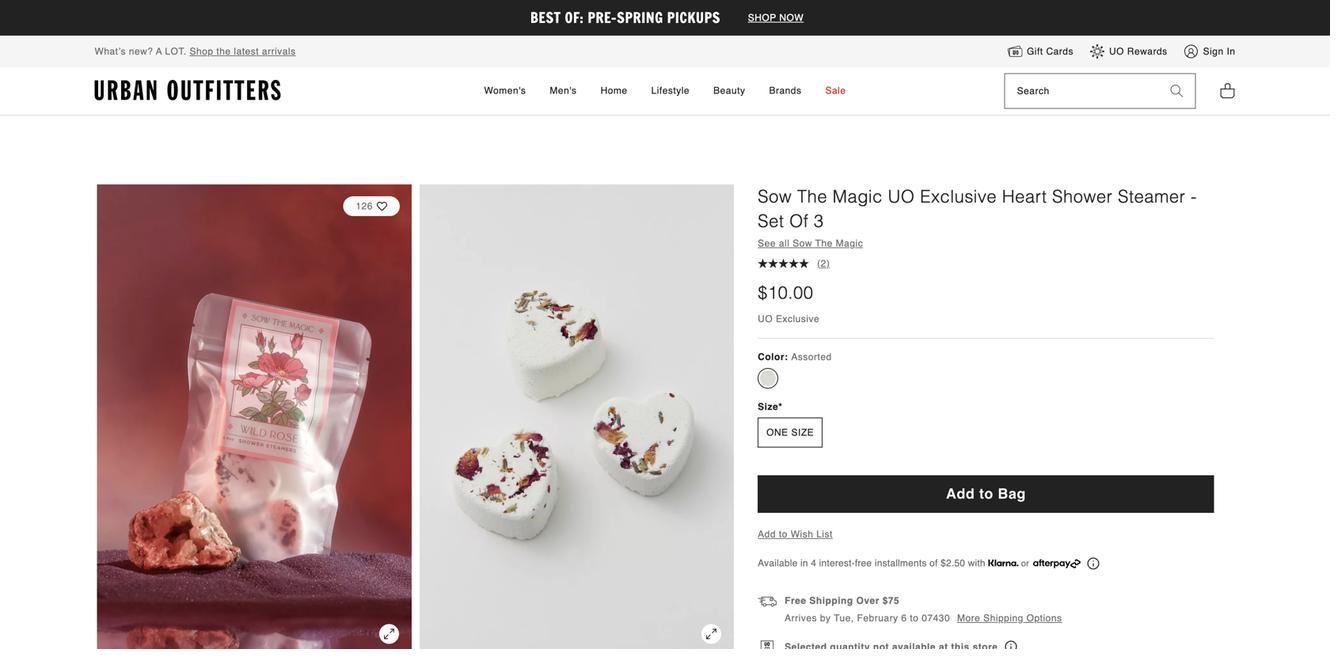 Task type: locate. For each thing, give the bounding box(es) containing it.
0 vertical spatial sow
[[758, 186, 792, 207]]

1 horizontal spatial exclusive
[[920, 186, 997, 207]]

1 vertical spatial exclusive
[[776, 314, 820, 325]]

new?
[[129, 46, 153, 57]]

more shipping options button
[[957, 612, 1062, 625]]

0 vertical spatial uo
[[1109, 46, 1125, 57]]

add to bag
[[946, 486, 1026, 502]]

None search field
[[1005, 74, 1159, 108]]

the down 3
[[816, 238, 833, 249]]

add to wish list button
[[758, 529, 833, 540]]

star rating image down see
[[758, 258, 768, 268]]

to
[[980, 486, 994, 502], [779, 529, 788, 540], [910, 613, 919, 624]]

4
[[811, 558, 817, 569]]

star rating image
[[768, 258, 779, 268], [779, 258, 789, 268], [789, 258, 799, 268]]

rewards
[[1128, 46, 1168, 57]]

heart
[[1002, 186, 1047, 207]]

beauty link
[[706, 67, 754, 115]]

the
[[797, 186, 828, 207], [816, 238, 833, 249]]

0 horizontal spatial exclusive
[[776, 314, 820, 325]]

to for wish
[[779, 529, 788, 540]]

magic
[[833, 186, 883, 207], [836, 238, 863, 249]]

sow up set
[[758, 186, 792, 207]]

1 horizontal spatial add
[[946, 486, 975, 502]]

sow right all
[[793, 238, 813, 249]]

6
[[902, 613, 907, 624]]

or
[[1021, 559, 1030, 568]]

shop
[[190, 46, 213, 57]]

0 horizontal spatial zoom in image
[[379, 624, 399, 644]]

1 vertical spatial add
[[758, 529, 776, 540]]

pre-
[[588, 8, 617, 28]]

free
[[855, 558, 872, 569]]

shipping options image
[[758, 595, 777, 614]]

1 vertical spatial sow
[[793, 238, 813, 249]]

exclusive
[[920, 186, 997, 207], [776, 314, 820, 325]]

1 horizontal spatial uo
[[888, 186, 915, 207]]

uo
[[1109, 46, 1125, 57], [888, 186, 915, 207], [758, 314, 773, 325]]

in
[[801, 558, 808, 569]]

afterpay image
[[1034, 559, 1081, 569]]

best of:  pre-spring pickups
[[530, 8, 724, 28]]

women's
[[484, 85, 526, 96]]

of
[[790, 211, 809, 231]]

0 vertical spatial exclusive
[[920, 186, 997, 207]]

0 horizontal spatial uo
[[758, 314, 773, 325]]

free
[[785, 596, 807, 607]]

free shipping over $75 arrives by tue, february 6 to 07430 more shipping options
[[785, 596, 1062, 624]]

2 horizontal spatial uo
[[1109, 46, 1125, 57]]

of
[[930, 558, 938, 569]]

latest
[[234, 46, 259, 57]]

magic up see all sow the magic link
[[833, 186, 883, 207]]

brands
[[769, 85, 802, 96]]

0 horizontal spatial add
[[758, 529, 776, 540]]

1 horizontal spatial star rating image
[[799, 258, 810, 268]]

assorted
[[791, 352, 832, 363]]

$75
[[883, 596, 900, 607]]

1 horizontal spatial shipping
[[984, 613, 1024, 624]]

0 vertical spatial add
[[946, 486, 975, 502]]

1 vertical spatial uo
[[888, 186, 915, 207]]

to inside button
[[980, 486, 994, 502]]

steamer
[[1118, 186, 1186, 207]]

Search text field
[[1005, 74, 1159, 108]]

0 horizontal spatial sow
[[758, 186, 792, 207]]

1 vertical spatial to
[[779, 529, 788, 540]]

zoom in image
[[379, 624, 399, 644], [702, 624, 722, 644]]

shop now link
[[740, 12, 812, 23]]

add left bag
[[946, 486, 975, 502]]

men's
[[550, 85, 577, 96]]

what's
[[95, 46, 126, 57]]

2 vertical spatial uo
[[758, 314, 773, 325]]

magic right all
[[836, 238, 863, 249]]

uo rewards link
[[1090, 44, 1168, 60]]

0 vertical spatial the
[[797, 186, 828, 207]]

3 star rating image from the left
[[789, 258, 799, 268]]

126
[[356, 201, 373, 212]]

1 horizontal spatial to
[[910, 613, 919, 624]]

2 zoom in image from the left
[[702, 624, 722, 644]]

to left wish
[[779, 529, 788, 540]]

to for bag
[[980, 486, 994, 502]]

2 vertical spatial to
[[910, 613, 919, 624]]

2 horizontal spatial to
[[980, 486, 994, 502]]

add
[[946, 486, 975, 502], [758, 529, 776, 540]]

0 horizontal spatial shipping
[[810, 596, 853, 607]]

0 vertical spatial to
[[980, 486, 994, 502]]

see all sow the magic link
[[758, 238, 863, 249]]

star rating image down see all sow the magic link
[[799, 258, 810, 268]]

uo exclusive
[[758, 314, 820, 325]]

the
[[217, 46, 231, 57]]

or button
[[989, 556, 1100, 571]]

assorted image
[[760, 370, 776, 386]]

see
[[758, 238, 776, 249]]

home
[[601, 85, 628, 96]]

0 horizontal spatial to
[[779, 529, 788, 540]]

uo rewards
[[1109, 46, 1168, 57]]

shop the latest arrivals link
[[190, 46, 296, 57]]

star rating image
[[758, 258, 768, 268], [799, 258, 810, 268]]

sow
[[758, 186, 792, 207], [793, 238, 813, 249]]

the up 3
[[797, 186, 828, 207]]

search image
[[1171, 85, 1184, 98]]

tue,
[[834, 613, 854, 624]]

available in 4 interest-free installments of $2.50 with
[[758, 558, 989, 569]]

add inside button
[[946, 486, 975, 502]]

sign
[[1203, 46, 1224, 57]]

store pickup image
[[761, 641, 774, 649], [761, 641, 774, 649], [1005, 641, 1017, 649]]

shipping right more
[[984, 613, 1024, 624]]

to right 6
[[910, 613, 919, 624]]

shipping up by on the bottom of the page
[[810, 596, 853, 607]]

shipping
[[810, 596, 853, 607], [984, 613, 1024, 624]]

$2.50
[[941, 558, 965, 569]]

exclusive left the heart
[[920, 186, 997, 207]]

add up available on the bottom right
[[758, 529, 776, 540]]

in
[[1227, 46, 1236, 57]]

sale link
[[818, 67, 854, 115]]

add for add to bag
[[946, 486, 975, 502]]

1 horizontal spatial zoom in image
[[702, 624, 722, 644]]

0 horizontal spatial star rating image
[[758, 258, 768, 268]]

to left bag
[[980, 486, 994, 502]]

exclusive down original price: $10.00 'element'
[[776, 314, 820, 325]]

color:
[[758, 352, 788, 363]]



Task type: describe. For each thing, give the bounding box(es) containing it.
uo inside sow the magic uo exclusive heart shower steamer - set of 3 see all sow the magic
[[888, 186, 915, 207]]

1 horizontal spatial sow
[[793, 238, 813, 249]]

lifestyle link
[[644, 67, 698, 115]]

one size
[[767, 427, 814, 438]]

1 vertical spatial the
[[816, 238, 833, 249]]

options
[[1027, 613, 1062, 624]]

interest-
[[819, 558, 855, 569]]

add for add to wish list
[[758, 529, 776, 540]]

spring
[[617, 8, 663, 28]]

add to bag button
[[758, 476, 1215, 513]]

1 star rating image from the left
[[758, 258, 768, 268]]

126 button
[[343, 188, 400, 224]]

home link
[[593, 67, 636, 115]]

brands link
[[761, 67, 810, 115]]

by
[[820, 613, 831, 624]]

main navigation element
[[342, 67, 989, 115]]

cards
[[1047, 46, 1074, 57]]

list
[[817, 529, 833, 540]]

men's link
[[542, 67, 585, 115]]

best
[[530, 8, 561, 28]]

arrives
[[785, 613, 817, 624]]

sow the magic uo exclusive heart shower steamer - set of 3 #1 image
[[420, 185, 734, 649]]

women's link
[[476, 67, 534, 115]]

0 vertical spatial magic
[[833, 186, 883, 207]]

add to wish list
[[758, 529, 833, 540]]

over
[[856, 596, 880, 607]]

sale
[[826, 85, 846, 96]]

set
[[758, 211, 784, 231]]

shop now
[[748, 12, 804, 23]]

2 star rating image from the left
[[799, 258, 810, 268]]

a
[[156, 46, 162, 57]]

available
[[758, 558, 798, 569]]

07430
[[922, 613, 950, 624]]

1 star rating image from the left
[[768, 258, 779, 268]]

what's new? a lot. shop the latest arrivals
[[95, 46, 296, 57]]

pickups
[[667, 8, 721, 28]]

lot.
[[165, 46, 187, 57]]

more
[[957, 613, 981, 624]]

beauty
[[714, 85, 746, 96]]

size
[[792, 427, 814, 438]]

2 star rating image from the left
[[779, 258, 789, 268]]

size
[[758, 401, 779, 412]]

bag
[[998, 486, 1026, 502]]

color: assorted
[[758, 352, 832, 363]]

$10.00
[[758, 283, 814, 303]]

one
[[767, 427, 789, 438]]

1 zoom in image from the left
[[379, 624, 399, 644]]

5.0 stars element
[[758, 258, 810, 269]]

original price: $10.00 element
[[758, 281, 814, 305]]

installments
[[875, 558, 927, 569]]

gift
[[1027, 46, 1043, 57]]

sign in
[[1203, 46, 1236, 57]]

1 vertical spatial magic
[[836, 238, 863, 249]]

uo for uo rewards
[[1109, 46, 1125, 57]]

urban outfitters image
[[95, 80, 281, 101]]

1 vertical spatial shipping
[[984, 613, 1024, 624]]

0 vertical spatial shipping
[[810, 596, 853, 607]]

sow the magic uo exclusive heart shower steamer - set of 3 see all sow the magic
[[758, 186, 1197, 249]]

sow the magic uo exclusive heart shower steamer - set of 3 image
[[97, 185, 412, 649]]

gift cards link
[[1007, 44, 1074, 60]]

gift cards
[[1027, 46, 1074, 57]]

lifestyle
[[651, 85, 690, 96]]

my shopping bag image
[[1220, 82, 1236, 99]]

to inside free shipping over $75 arrives by tue, february 6 to 07430 more shipping options
[[910, 613, 919, 624]]

-
[[1191, 186, 1197, 207]]

klarna image
[[989, 560, 1019, 567]]

now
[[780, 12, 804, 23]]

with
[[968, 558, 986, 569]]

all
[[779, 238, 790, 249]]

of:
[[565, 8, 584, 28]]

sign in button
[[1184, 44, 1236, 60]]

shop
[[748, 12, 777, 23]]

uo for uo exclusive
[[758, 314, 773, 325]]

arrivals
[[262, 46, 296, 57]]

exclusive inside sow the magic uo exclusive heart shower steamer - set of 3 see all sow the magic
[[920, 186, 997, 207]]

february
[[857, 613, 899, 624]]

wish
[[791, 529, 814, 540]]

shower
[[1053, 186, 1113, 207]]

3
[[814, 211, 824, 231]]



Task type: vqa. For each thing, say whether or not it's contained in the screenshot.
Favorites "IMAGE"
no



